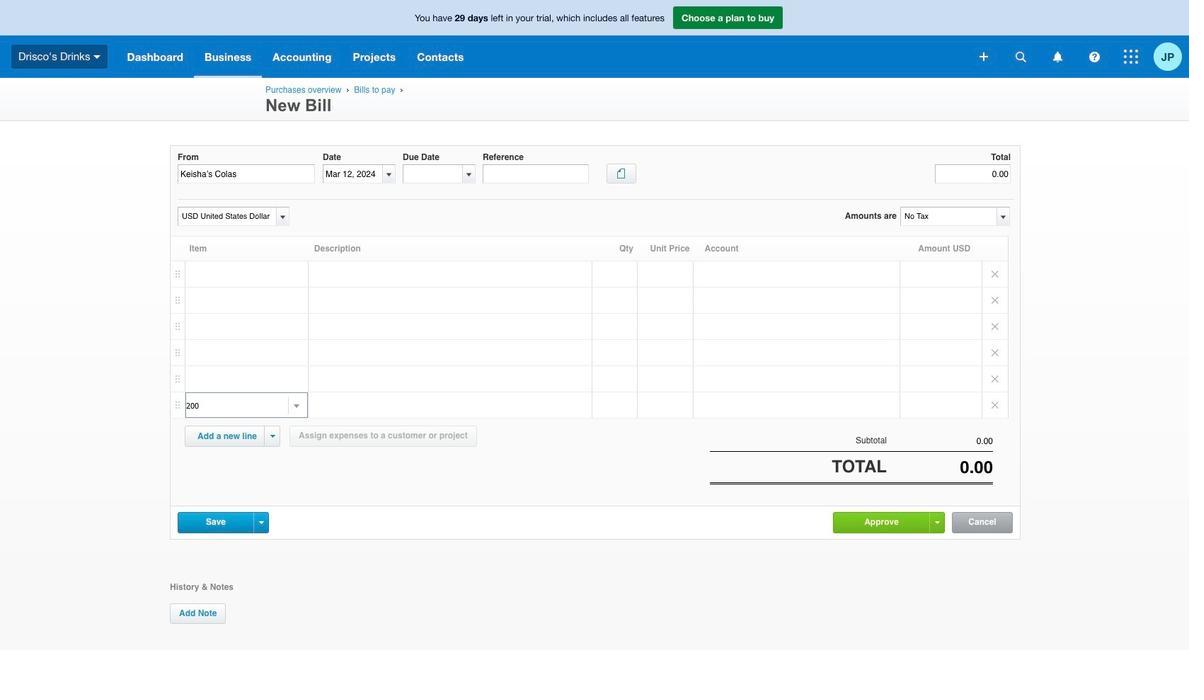 Task type: locate. For each thing, give the bounding box(es) containing it.
svg image
[[1016, 51, 1027, 62], [1090, 51, 1100, 62], [980, 52, 989, 61], [94, 55, 101, 59]]

delete line item image
[[983, 366, 1009, 392]]

delete line item image
[[983, 261, 1009, 287], [983, 288, 1009, 313], [983, 314, 1009, 339], [983, 340, 1009, 365], [983, 392, 1009, 418]]

None text field
[[178, 164, 315, 184], [936, 164, 1011, 184], [324, 165, 382, 183], [404, 165, 463, 183], [178, 208, 274, 225], [888, 436, 994, 446], [178, 164, 315, 184], [936, 164, 1011, 184], [324, 165, 382, 183], [404, 165, 463, 183], [178, 208, 274, 225], [888, 436, 994, 446]]

1 horizontal spatial svg image
[[1125, 50, 1139, 64]]

svg image
[[1125, 50, 1139, 64], [1054, 51, 1063, 62]]

3 delete line item image from the top
[[983, 314, 1009, 339]]

banner
[[0, 0, 1190, 78]]

more save options... image
[[259, 521, 264, 524]]

more approve options... image
[[935, 521, 940, 524]]

None text field
[[483, 164, 589, 184], [902, 208, 997, 225], [186, 393, 290, 417], [888, 458, 994, 478], [483, 164, 589, 184], [902, 208, 997, 225], [186, 393, 290, 417], [888, 458, 994, 478]]



Task type: vqa. For each thing, say whether or not it's contained in the screenshot.
svg icon
yes



Task type: describe. For each thing, give the bounding box(es) containing it.
more add line options... image
[[270, 435, 275, 438]]

5 delete line item image from the top
[[983, 392, 1009, 418]]

0 horizontal spatial svg image
[[1054, 51, 1063, 62]]

1 delete line item image from the top
[[983, 261, 1009, 287]]

2 delete line item image from the top
[[983, 288, 1009, 313]]

4 delete line item image from the top
[[983, 340, 1009, 365]]



